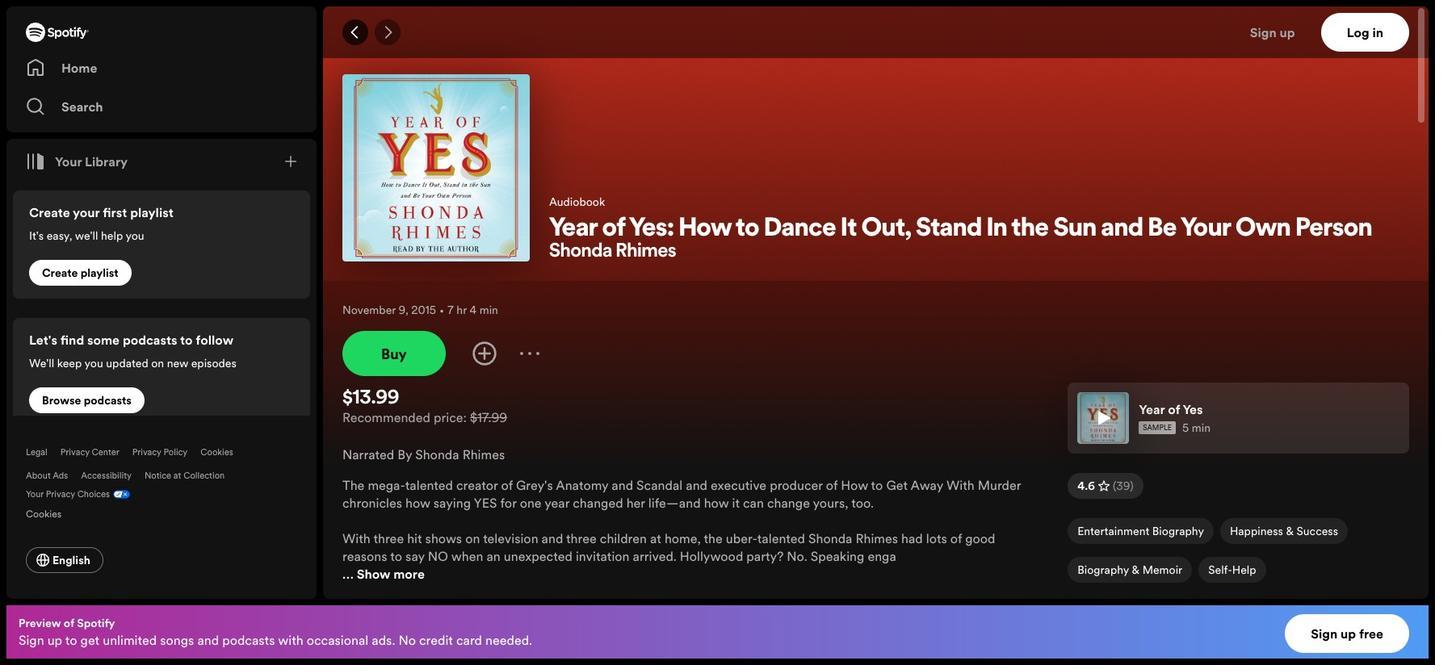 Task type: describe. For each thing, give the bounding box(es) containing it.
english
[[53, 552, 90, 569]]

your
[[73, 204, 100, 221]]

away
[[911, 477, 943, 494]]

4
[[470, 302, 477, 318]]

1 three from the left
[[374, 530, 404, 548]]

( 39 )
[[1113, 478, 1134, 494]]

to inside preview of spotify sign up to get unlimited songs and podcasts with occasional ads. no credit card needed.
[[65, 632, 77, 649]]

your library
[[55, 153, 128, 170]]

narrated by shonda rhimes
[[342, 446, 505, 464]]

with inside with three hit shows on television and three children at home, the uber-talented shonda rhimes had lots of good reasons to say no when an unexpected invitation arrived. hollywood party? no. speaking enga
[[342, 530, 371, 548]]

year of yes
[[1139, 401, 1203, 418]]

1 vertical spatial podcasts
[[84, 393, 132, 409]]

sample
[[1143, 423, 1172, 433]]

1 vertical spatial rhimes
[[463, 446, 505, 464]]

some
[[87, 331, 120, 349]]

we'll
[[75, 228, 98, 244]]

about
[[26, 470, 51, 482]]

top bar and user menu element
[[323, 6, 1429, 58]]

podcasts inside let's find some podcasts to follow we'll keep you updated on new episodes
[[123, 331, 177, 349]]

audiobook
[[549, 194, 605, 210]]

yes:
[[629, 216, 674, 242]]

privacy for privacy policy
[[132, 447, 161, 459]]

1 horizontal spatial cookies link
[[201, 447, 233, 459]]

executive
[[711, 477, 767, 494]]

too.
[[851, 494, 874, 512]]

ads
[[53, 470, 68, 482]]

keep
[[57, 355, 82, 372]]

mega-
[[368, 477, 405, 494]]

search link
[[26, 90, 297, 123]]

self-help link
[[1199, 557, 1266, 590]]

on inside let's find some podcasts to follow we'll keep you updated on new episodes
[[151, 355, 164, 372]]

self-help
[[1209, 562, 1256, 578]]

(
[[1113, 478, 1117, 494]]

and left scandal
[[612, 477, 633, 494]]

biography & memoir link
[[1068, 557, 1192, 590]]

podcasts inside preview of spotify sign up to get unlimited songs and podcasts with occasional ads. no credit card needed.
[[222, 632, 275, 649]]

shonda inside with three hit shows on television and three children at home, the uber-talented shonda rhimes had lots of good reasons to say no when an unexpected invitation arrived. hollywood party? no. speaking enga
[[809, 530, 853, 548]]

and inside with three hit shows on television and three children at home, the uber-talented shonda rhimes had lots of good reasons to say no when an unexpected invitation arrived. hollywood party? no. speaking enga
[[542, 530, 563, 548]]

california consumer privacy act (ccpa) opt-out icon image
[[110, 489, 130, 504]]

by
[[398, 446, 412, 464]]

create for your
[[29, 204, 70, 221]]

collection
[[183, 470, 225, 482]]

updated
[[106, 355, 148, 372]]

create for playlist
[[42, 265, 78, 281]]

1 how from the left
[[405, 494, 430, 512]]

sun
[[1054, 216, 1097, 242]]

let's find some podcasts to follow we'll keep you updated on new episodes
[[29, 331, 237, 372]]

success
[[1297, 523, 1338, 540]]

own
[[1236, 216, 1291, 242]]

say
[[406, 548, 425, 565]]

change
[[767, 494, 810, 512]]

murder
[[978, 477, 1021, 494]]

notice at collection
[[145, 470, 225, 482]]

Biography & Memoir checkbox
[[1068, 557, 1192, 583]]

lots
[[926, 530, 947, 548]]

november 9, 2015
[[342, 302, 436, 318]]

can
[[743, 494, 764, 512]]

7
[[447, 302, 454, 318]]

when
[[451, 548, 483, 565]]

sign inside preview of spotify sign up to get unlimited songs and podcasts with occasional ads. no credit card needed.
[[19, 632, 44, 649]]

uber-
[[726, 530, 757, 548]]

ads.
[[372, 632, 395, 649]]

saying
[[434, 494, 471, 512]]

year of yes: how to dance it out, stand in the sun and be your own person image
[[342, 74, 530, 262]]

talented inside with three hit shows on television and three children at home, the uber-talented shonda rhimes had lots of good reasons to say no when an unexpected invitation arrived. hollywood party? no. speaking enga
[[757, 530, 805, 548]]

legal
[[26, 447, 47, 459]]

self-
[[1209, 562, 1232, 578]]

and right scandal
[[686, 477, 708, 494]]

up inside preview of spotify sign up to get unlimited songs and podcasts with occasional ads. no credit card needed.
[[47, 632, 62, 649]]

the for in
[[1012, 216, 1049, 242]]

shonda inside audiobook year of yes: how to dance it out, stand in the sun and be your own person shonda rhimes
[[549, 242, 612, 262]]

browse podcasts
[[42, 393, 132, 409]]

2 how from the left
[[704, 494, 729, 512]]

no
[[428, 548, 448, 565]]

center
[[92, 447, 119, 459]]

Entertainment Biography checkbox
[[1068, 519, 1214, 544]]

november
[[342, 302, 396, 318]]

life―and
[[648, 494, 701, 512]]

episodes
[[191, 355, 237, 372]]

sign for sign up
[[1250, 23, 1277, 41]]

sign up
[[1250, 23, 1295, 41]]

credit
[[419, 632, 453, 649]]

$13.99 recommended price: $17.99
[[342, 389, 507, 426]]

your library button
[[19, 145, 134, 178]]

of left too.
[[826, 477, 838, 494]]

hr
[[457, 302, 467, 318]]

no.
[[787, 548, 808, 565]]

entertainment biography link
[[1068, 519, 1214, 551]]

go forward image
[[381, 26, 394, 39]]

year
[[545, 494, 570, 512]]

Self-Help checkbox
[[1199, 557, 1266, 583]]

sign up free
[[1311, 625, 1384, 643]]

follow
[[196, 331, 234, 349]]

preview of spotify sign up to get unlimited songs and podcasts with occasional ads. no credit card needed.
[[19, 615, 532, 649]]

be
[[1148, 216, 1177, 242]]

spotify
[[77, 615, 115, 632]]

card
[[456, 632, 482, 649]]

speaking
[[811, 548, 865, 565]]

you for first
[[126, 228, 144, 244]]

chronicles
[[342, 494, 402, 512]]

39
[[1117, 478, 1130, 494]]

enga
[[868, 548, 896, 565]]

log in button
[[1321, 13, 1409, 52]]

happiness & success
[[1230, 523, 1338, 540]]

producer
[[770, 477, 823, 494]]

creator
[[456, 477, 498, 494]]

happiness & success link
[[1220, 519, 1348, 551]]

with inside the mega-talented creator of grey's anatomy and scandal and executive producer of how to get away with murder chronicles how saying yes for one year changed her life―and how it can change yours, too.
[[947, 477, 975, 494]]

privacy for privacy center
[[60, 447, 90, 459]]

biography inside option
[[1078, 562, 1129, 578]]

home,
[[665, 530, 701, 548]]

notice at collection link
[[145, 470, 225, 482]]

how inside the mega-talented creator of grey's anatomy and scandal and executive producer of how to get away with murder chronicles how saying yes for one year changed her life―and how it can change yours, too.
[[841, 477, 868, 494]]

recommended
[[342, 409, 430, 426]]

home
[[61, 59, 97, 77]]



Task type: locate. For each thing, give the bounding box(es) containing it.
talented inside the mega-talented creator of grey's anatomy and scandal and executive producer of how to get away with murder chronicles how saying yes for one year changed her life―and how it can change yours, too.
[[405, 477, 453, 494]]

your
[[55, 153, 82, 170], [1181, 216, 1231, 242], [26, 489, 44, 501]]

stand
[[916, 216, 982, 242]]

1 horizontal spatial talented
[[757, 530, 805, 548]]

talented down narrated by shonda rhimes
[[405, 477, 453, 494]]

sign inside "top bar and user menu" "element"
[[1250, 23, 1277, 41]]

of inside audiobook year of yes: how to dance it out, stand in the sun and be your own person shonda rhimes
[[602, 216, 625, 242]]

at right notice
[[174, 470, 181, 482]]

rhimes inside with three hit shows on television and three children at home, the uber-talented shonda rhimes had lots of good reasons to say no when an unexpected invitation arrived. hollywood party? no. speaking enga
[[856, 530, 898, 548]]

1 horizontal spatial min
[[1192, 420, 1211, 436]]

on left new
[[151, 355, 164, 372]]

unexpected
[[504, 548, 573, 565]]

0 vertical spatial at
[[174, 470, 181, 482]]

of
[[602, 216, 625, 242], [1168, 401, 1180, 418], [501, 477, 513, 494], [826, 477, 838, 494], [950, 530, 962, 548], [64, 615, 74, 632]]

0 horizontal spatial min
[[480, 302, 498, 318]]

cookies link
[[201, 447, 233, 459], [26, 504, 74, 522]]

her
[[626, 494, 645, 512]]

0 horizontal spatial three
[[374, 530, 404, 548]]

to left dance
[[736, 216, 759, 242]]

up inside "top bar and user menu" "element"
[[1280, 23, 1295, 41]]

0 vertical spatial &
[[1286, 523, 1294, 540]]

2 three from the left
[[566, 530, 597, 548]]

shonda right by
[[415, 446, 459, 464]]

& inside happiness & success checkbox
[[1286, 523, 1294, 540]]

on left "an"
[[465, 530, 480, 548]]

0 horizontal spatial you
[[84, 355, 103, 372]]

0 vertical spatial you
[[126, 228, 144, 244]]

1 vertical spatial create
[[42, 265, 78, 281]]

yours,
[[813, 494, 848, 512]]

1 vertical spatial you
[[84, 355, 103, 372]]

1 horizontal spatial playlist
[[130, 204, 174, 221]]

0 vertical spatial shonda
[[549, 242, 612, 262]]

happiness
[[1230, 523, 1283, 540]]

shonda down yours,
[[809, 530, 853, 548]]

1 vertical spatial your
[[1181, 216, 1231, 242]]

arrived.
[[633, 548, 677, 565]]

cookies
[[201, 447, 233, 459], [26, 507, 62, 521]]

0 horizontal spatial sign
[[19, 632, 44, 649]]

playlist right first
[[130, 204, 174, 221]]

to inside let's find some podcasts to follow we'll keep you updated on new episodes
[[180, 331, 193, 349]]

how left saying
[[405, 494, 430, 512]]

2 horizontal spatial rhimes
[[856, 530, 898, 548]]

up for sign up free
[[1341, 625, 1356, 643]]

… show more
[[342, 565, 425, 583]]

of left yes
[[1168, 401, 1180, 418]]

biography inside checkbox
[[1152, 523, 1204, 540]]

0 vertical spatial year
[[549, 216, 598, 242]]

help
[[101, 228, 123, 244]]

0 vertical spatial cookies
[[201, 447, 233, 459]]

1 horizontal spatial how
[[841, 477, 868, 494]]

you inside create your first playlist it's easy, we'll help you
[[126, 228, 144, 244]]

1 horizontal spatial sign
[[1250, 23, 1277, 41]]

audiobook year of yes: how to dance it out, stand in the sun and be your own person shonda rhimes
[[549, 194, 1373, 262]]

talented down change
[[757, 530, 805, 548]]

playlist inside create your first playlist it's easy, we'll help you
[[130, 204, 174, 221]]

0 horizontal spatial biography
[[1078, 562, 1129, 578]]

privacy up ads
[[60, 447, 90, 459]]

1 vertical spatial cookies
[[26, 507, 62, 521]]

5
[[1183, 420, 1189, 436]]

of left yes:
[[602, 216, 625, 242]]

rhimes inside audiobook year of yes: how to dance it out, stand in the sun and be your own person shonda rhimes
[[616, 242, 676, 262]]

1 horizontal spatial you
[[126, 228, 144, 244]]

and inside preview of spotify sign up to get unlimited songs and podcasts with occasional ads. no credit card needed.
[[197, 632, 219, 649]]

1 horizontal spatial biography
[[1152, 523, 1204, 540]]

the inside with three hit shows on television and three children at home, the uber-talented shonda rhimes had lots of good reasons to say no when an unexpected invitation arrived. hollywood party? no. speaking enga
[[704, 530, 723, 548]]

choices
[[77, 489, 110, 501]]

1 horizontal spatial &
[[1286, 523, 1294, 540]]

your down about
[[26, 489, 44, 501]]

1 horizontal spatial how
[[704, 494, 729, 512]]

0 horizontal spatial your
[[26, 489, 44, 501]]

your inside button
[[55, 153, 82, 170]]

1 horizontal spatial rhimes
[[616, 242, 676, 262]]

with up …
[[342, 530, 371, 548]]

& for biography
[[1132, 562, 1140, 578]]

create up easy,
[[29, 204, 70, 221]]

an
[[487, 548, 501, 565]]

to up new
[[180, 331, 193, 349]]

0 horizontal spatial talented
[[405, 477, 453, 494]]

with
[[947, 477, 975, 494], [342, 530, 371, 548]]

the left uber-
[[704, 530, 723, 548]]

at left home,
[[650, 530, 661, 548]]

spotify image
[[26, 23, 89, 42]]

1 horizontal spatial three
[[566, 530, 597, 548]]

cookies down your privacy choices button
[[26, 507, 62, 521]]

0 vertical spatial how
[[679, 216, 732, 242]]

podcasts
[[123, 331, 177, 349], [84, 393, 132, 409], [222, 632, 275, 649]]

on inside with three hit shows on television and three children at home, the uber-talented shonda rhimes had lots of good reasons to say no when an unexpected invitation arrived. hollywood party? no. speaking enga
[[465, 530, 480, 548]]

cookies up collection
[[201, 447, 233, 459]]

yes
[[474, 494, 497, 512]]

1 horizontal spatial cookies
[[201, 447, 233, 459]]

shonda down audiobook at top left
[[549, 242, 612, 262]]

1 vertical spatial min
[[1192, 420, 1211, 436]]

0 vertical spatial on
[[151, 355, 164, 372]]

sign
[[1250, 23, 1277, 41], [1311, 625, 1338, 643], [19, 632, 44, 649]]

legal link
[[26, 447, 47, 459]]

of inside preview of spotify sign up to get unlimited songs and podcasts with occasional ads. no credit card needed.
[[64, 615, 74, 632]]

0 horizontal spatial with
[[342, 530, 371, 548]]

at inside with three hit shows on television and three children at home, the uber-talented shonda rhimes had lots of good reasons to say no when an unexpected invitation arrived. hollywood party? no. speaking enga
[[650, 530, 661, 548]]

log in
[[1347, 23, 1384, 41]]

three down changed at the left bottom of the page
[[566, 530, 597, 548]]

0 horizontal spatial the
[[704, 530, 723, 548]]

1 vertical spatial &
[[1132, 562, 1140, 578]]

year of yes image
[[1078, 393, 1129, 444]]

0 vertical spatial with
[[947, 477, 975, 494]]

browse
[[42, 393, 81, 409]]

0 horizontal spatial rhimes
[[463, 446, 505, 464]]

with right away
[[947, 477, 975, 494]]

2 horizontal spatial your
[[1181, 216, 1231, 242]]

0 vertical spatial create
[[29, 204, 70, 221]]

2 horizontal spatial shonda
[[809, 530, 853, 548]]

price:
[[434, 409, 467, 426]]

0 vertical spatial min
[[480, 302, 498, 318]]

1 vertical spatial biography
[[1078, 562, 1129, 578]]

year inside audiobook year of yes: how to dance it out, stand in the sun and be your own person shonda rhimes
[[549, 216, 598, 242]]

2 vertical spatial podcasts
[[222, 632, 275, 649]]

your for your library
[[55, 153, 82, 170]]

let's
[[29, 331, 57, 349]]

biography up memoir
[[1152, 523, 1204, 540]]

0 vertical spatial your
[[55, 153, 82, 170]]

had
[[901, 530, 923, 548]]

sign up free button
[[1285, 615, 1409, 653]]

buy button
[[342, 331, 446, 376]]

up for sign up
[[1280, 23, 1295, 41]]

to inside audiobook year of yes: how to dance it out, stand in the sun and be your own person shonda rhimes
[[736, 216, 759, 242]]

hit
[[407, 530, 422, 548]]

unlimited
[[103, 632, 157, 649]]

0 horizontal spatial &
[[1132, 562, 1140, 578]]

how left get at right
[[841, 477, 868, 494]]

yes
[[1183, 401, 1203, 418]]

to inside with three hit shows on television and three children at home, the uber-talented shonda rhimes had lots of good reasons to say no when an unexpected invitation arrived. hollywood party? no. speaking enga
[[390, 548, 402, 565]]

your left library
[[55, 153, 82, 170]]

1 horizontal spatial shonda
[[549, 242, 612, 262]]

privacy up notice
[[132, 447, 161, 459]]

library
[[85, 153, 128, 170]]

of left grey's
[[501, 477, 513, 494]]

1 horizontal spatial on
[[465, 530, 480, 548]]

you for some
[[84, 355, 103, 372]]

you right 'keep'
[[84, 355, 103, 372]]

to left get at right
[[871, 477, 883, 494]]

privacy center
[[60, 447, 119, 459]]

create
[[29, 204, 70, 221], [42, 265, 78, 281]]

your for your privacy choices
[[26, 489, 44, 501]]

year down audiobook at top left
[[549, 216, 598, 242]]

)
[[1130, 478, 1134, 494]]

0 horizontal spatial how
[[405, 494, 430, 512]]

how inside audiobook year of yes: how to dance it out, stand in the sun and be your own person shonda rhimes
[[679, 216, 732, 242]]

1 vertical spatial with
[[342, 530, 371, 548]]

1 horizontal spatial at
[[650, 530, 661, 548]]

0 horizontal spatial year
[[549, 216, 598, 242]]

podcasts left the with
[[222, 632, 275, 649]]

create inside create playlist button
[[42, 265, 78, 281]]

home link
[[26, 52, 297, 84]]

2 vertical spatial rhimes
[[856, 530, 898, 548]]

and
[[1101, 216, 1144, 242], [612, 477, 633, 494], [686, 477, 708, 494], [542, 530, 563, 548], [197, 632, 219, 649]]

year up sample
[[1139, 401, 1165, 418]]

privacy center link
[[60, 447, 119, 459]]

2 horizontal spatial sign
[[1311, 625, 1338, 643]]

to left say
[[390, 548, 402, 565]]

0 vertical spatial cookies link
[[201, 447, 233, 459]]

we'll
[[29, 355, 54, 372]]

how
[[679, 216, 732, 242], [841, 477, 868, 494]]

…
[[342, 565, 354, 583]]

how left it
[[704, 494, 729, 512]]

main element
[[6, 6, 317, 599]]

and inside audiobook year of yes: how to dance it out, stand in the sun and be your own person shonda rhimes
[[1101, 216, 1144, 242]]

the for home,
[[704, 530, 723, 548]]

and left be
[[1101, 216, 1144, 242]]

1 horizontal spatial the
[[1012, 216, 1049, 242]]

how right yes:
[[679, 216, 732, 242]]

entertainment
[[1078, 523, 1150, 540]]

& left success
[[1286, 523, 1294, 540]]

0 horizontal spatial cookies link
[[26, 504, 74, 522]]

of left get
[[64, 615, 74, 632]]

Happiness & Success checkbox
[[1220, 519, 1348, 544]]

1 vertical spatial how
[[841, 477, 868, 494]]

to left get
[[65, 632, 77, 649]]

1 horizontal spatial with
[[947, 477, 975, 494]]

0 vertical spatial playlist
[[130, 204, 174, 221]]

more
[[394, 565, 425, 583]]

sign for sign up free
[[1311, 625, 1338, 643]]

1 horizontal spatial year
[[1139, 401, 1165, 418]]

buy
[[381, 344, 407, 364]]

1 vertical spatial playlist
[[81, 265, 118, 281]]

& inside biography & memoir option
[[1132, 562, 1140, 578]]

out,
[[862, 216, 911, 242]]

min right 5
[[1192, 420, 1211, 436]]

up left free
[[1341, 625, 1356, 643]]

1 vertical spatial cookies link
[[26, 504, 74, 522]]

privacy policy link
[[132, 447, 188, 459]]

1 vertical spatial talented
[[757, 530, 805, 548]]

create inside create your first playlist it's easy, we'll help you
[[29, 204, 70, 221]]

0 vertical spatial podcasts
[[123, 331, 177, 349]]

to inside the mega-talented creator of grey's anatomy and scandal and executive producer of how to get away with murder chronicles how saying yes for one year changed her life―and how it can change yours, too.
[[871, 477, 883, 494]]

& left memoir
[[1132, 562, 1140, 578]]

go back image
[[349, 26, 362, 39]]

create down easy,
[[42, 265, 78, 281]]

0 vertical spatial talented
[[405, 477, 453, 494]]

policy
[[164, 447, 188, 459]]

1 vertical spatial at
[[650, 530, 661, 548]]

1 vertical spatial year
[[1139, 401, 1165, 418]]

0 horizontal spatial at
[[174, 470, 181, 482]]

and down year
[[542, 530, 563, 548]]

notice
[[145, 470, 171, 482]]

easy,
[[47, 228, 72, 244]]

your privacy choices
[[26, 489, 110, 501]]

of right lots
[[950, 530, 962, 548]]

0 horizontal spatial shonda
[[415, 446, 459, 464]]

1 vertical spatial shonda
[[415, 446, 459, 464]]

sample element
[[1139, 422, 1176, 435]]

0 horizontal spatial playlist
[[81, 265, 118, 281]]

playlist down help
[[81, 265, 118, 281]]

privacy down ads
[[46, 489, 75, 501]]

you inside let's find some podcasts to follow we'll keep you updated on new episodes
[[84, 355, 103, 372]]

the right in
[[1012, 216, 1049, 242]]

playlist inside button
[[81, 265, 118, 281]]

biography down entertainment
[[1078, 562, 1129, 578]]

0 vertical spatial rhimes
[[616, 242, 676, 262]]

the inside audiobook year of yes: how to dance it out, stand in the sun and be your own person shonda rhimes
[[1012, 216, 1049, 242]]

podcasts down updated
[[84, 393, 132, 409]]

$17.99
[[470, 409, 507, 426]]

podcasts up updated
[[123, 331, 177, 349]]

three left hit
[[374, 530, 404, 548]]

good
[[965, 530, 996, 548]]

dance
[[764, 216, 836, 242]]

show
[[357, 565, 391, 583]]

anatomy
[[556, 477, 608, 494]]

first
[[103, 204, 127, 221]]

at inside main element
[[174, 470, 181, 482]]

0 horizontal spatial up
[[47, 632, 62, 649]]

0 horizontal spatial how
[[679, 216, 732, 242]]

about ads
[[26, 470, 68, 482]]

0 vertical spatial biography
[[1152, 523, 1204, 540]]

2 vertical spatial your
[[26, 489, 44, 501]]

2015
[[411, 302, 436, 318]]

up left log
[[1280, 23, 1295, 41]]

0 horizontal spatial cookies
[[26, 507, 62, 521]]

shonda
[[549, 242, 612, 262], [415, 446, 459, 464], [809, 530, 853, 548]]

1 horizontal spatial your
[[55, 153, 82, 170]]

2 horizontal spatial up
[[1341, 625, 1356, 643]]

your inside audiobook year of yes: how to dance it out, stand in the sun and be your own person shonda rhimes
[[1181, 216, 1231, 242]]

up left get
[[47, 632, 62, 649]]

person
[[1296, 216, 1373, 242]]

find
[[60, 331, 84, 349]]

cookies link up collection
[[201, 447, 233, 459]]

narrated
[[342, 446, 394, 464]]

entertainment biography
[[1078, 523, 1204, 540]]

occasional
[[307, 632, 369, 649]]

of inside with three hit shows on television and three children at home, the uber-talented shonda rhimes had lots of good reasons to say no when an unexpected invitation arrived. hollywood party? no. speaking enga
[[950, 530, 962, 548]]

and right songs
[[197, 632, 219, 649]]

9,
[[399, 302, 408, 318]]

0 horizontal spatial on
[[151, 355, 164, 372]]

accessibility link
[[81, 470, 132, 482]]

1 vertical spatial on
[[465, 530, 480, 548]]

create playlist
[[42, 265, 118, 281]]

min right the 4
[[480, 302, 498, 318]]

songs
[[160, 632, 194, 649]]

accessibility
[[81, 470, 132, 482]]

your right be
[[1181, 216, 1231, 242]]

1 horizontal spatial up
[[1280, 23, 1295, 41]]

1 vertical spatial the
[[704, 530, 723, 548]]

$13.99
[[342, 389, 399, 409]]

& for happiness
[[1286, 523, 1294, 540]]

year
[[549, 216, 598, 242], [1139, 401, 1165, 418]]

for
[[500, 494, 517, 512]]

about ads link
[[26, 470, 68, 482]]

&
[[1286, 523, 1294, 540], [1132, 562, 1140, 578]]

the
[[342, 477, 365, 494]]

0 vertical spatial the
[[1012, 216, 1049, 242]]

2 vertical spatial shonda
[[809, 530, 853, 548]]

cookies link down your privacy choices button
[[26, 504, 74, 522]]

4.6
[[1078, 478, 1095, 494]]

you right help
[[126, 228, 144, 244]]



Task type: vqa. For each thing, say whether or not it's contained in the screenshot.
the bottom the Love Lost link
no



